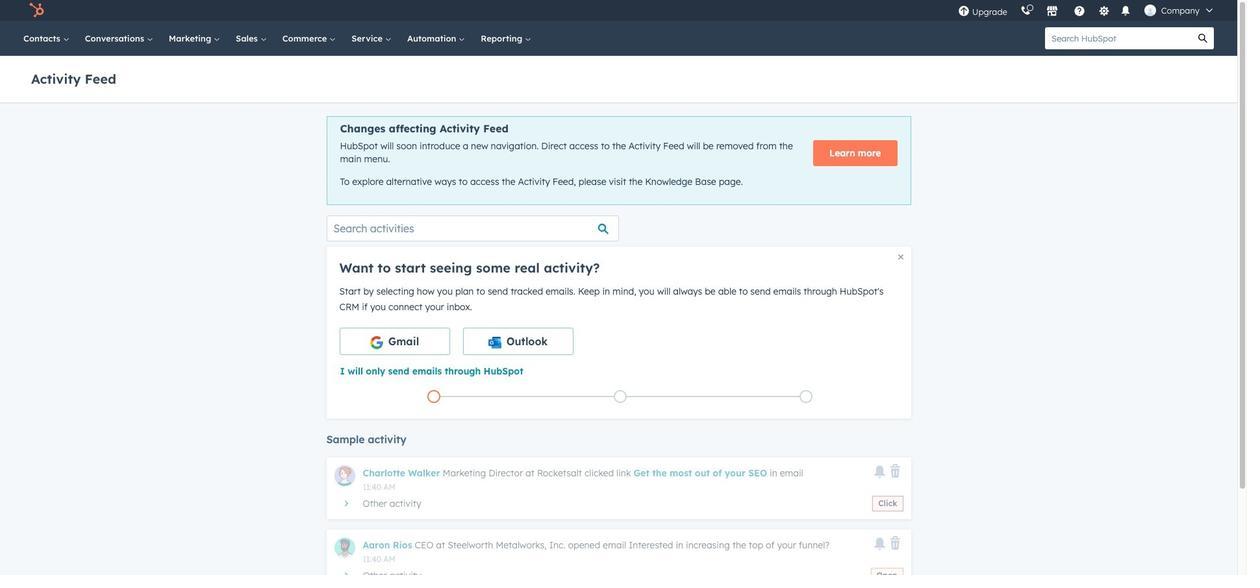 Task type: vqa. For each thing, say whether or not it's contained in the screenshot.
'Marketplaces' icon
yes



Task type: describe. For each thing, give the bounding box(es) containing it.
marketplaces image
[[1046, 6, 1058, 18]]

jacob simon image
[[1144, 5, 1156, 16]]

close image
[[898, 254, 903, 260]]

Search activities search field
[[326, 216, 619, 241]]



Task type: locate. For each thing, give the bounding box(es) containing it.
onboarding.steps.sendtrackedemailingmail.title image
[[617, 394, 623, 401]]

None checkbox
[[339, 328, 450, 355]]

menu
[[951, 0, 1222, 21]]

Search HubSpot search field
[[1045, 27, 1192, 49]]

None checkbox
[[463, 328, 573, 355]]

list
[[341, 388, 899, 406]]

onboarding.steps.finalstep.title image
[[803, 394, 809, 401]]



